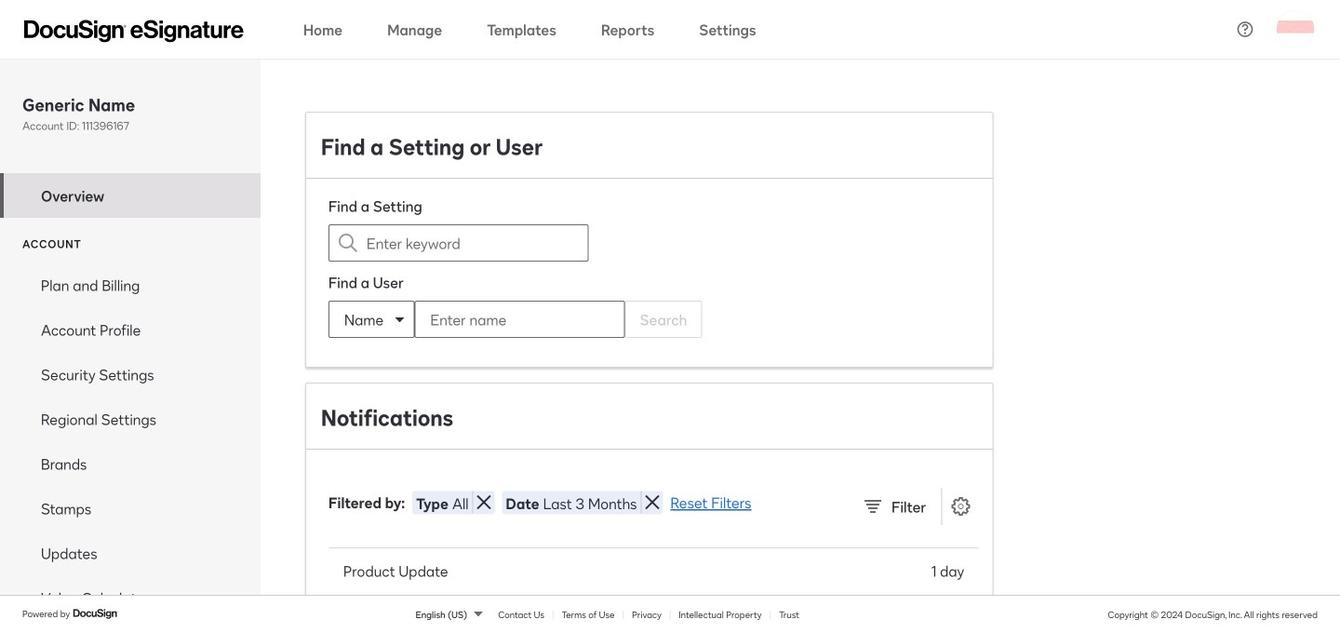 Task type: vqa. For each thing, say whether or not it's contained in the screenshot.
option group
no



Task type: describe. For each thing, give the bounding box(es) containing it.
Enter name text field
[[416, 302, 587, 337]]

your uploaded profile image image
[[1277, 11, 1314, 48]]

account element
[[0, 263, 261, 620]]

docusign image
[[73, 606, 119, 621]]

docusign admin image
[[24, 20, 244, 42]]



Task type: locate. For each thing, give the bounding box(es) containing it.
Enter keyword text field
[[367, 225, 551, 261]]



